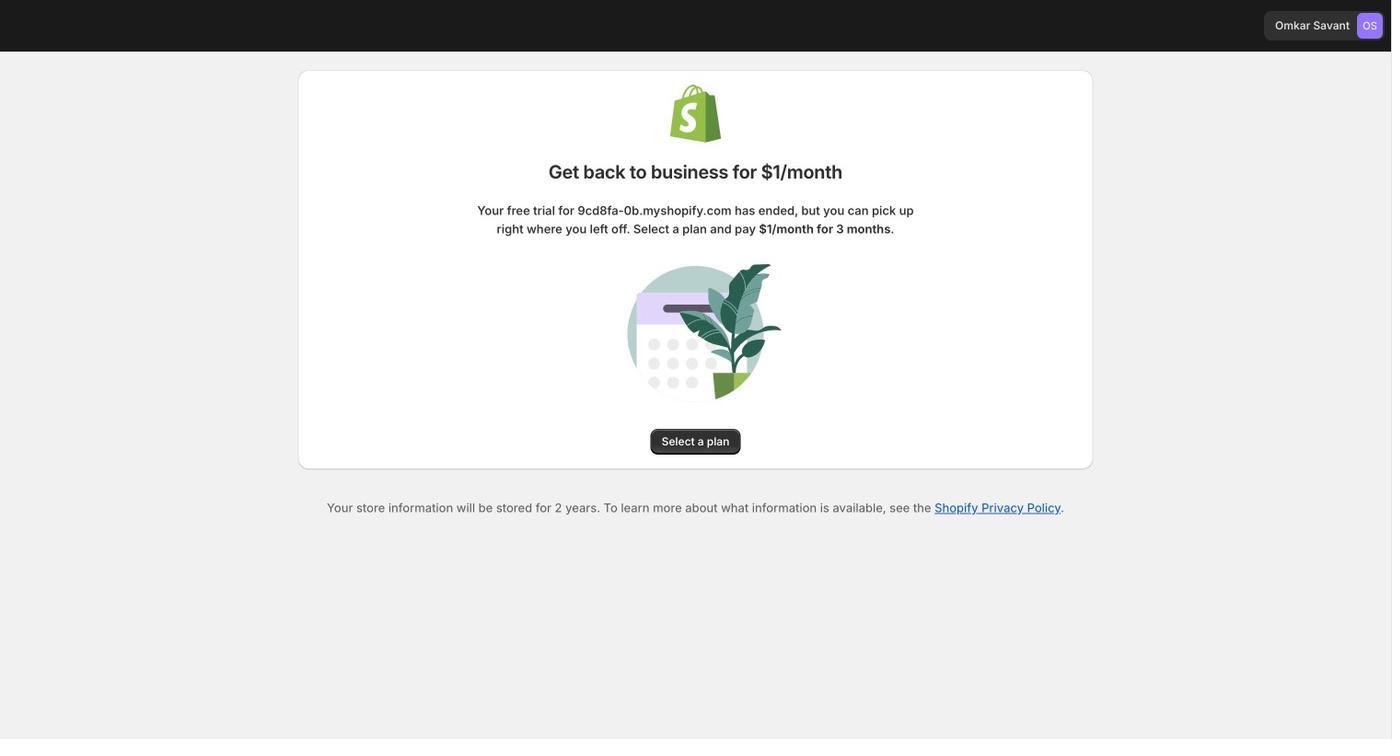 Task type: locate. For each thing, give the bounding box(es) containing it.
minimalist calendar icon enclosed within a circle, with a green plant sprouting next of it, depicting growth. image
[[585, 257, 807, 411]]



Task type: describe. For each thing, give the bounding box(es) containing it.
omkar savant image
[[1358, 13, 1384, 39]]

shopify logo image
[[670, 85, 722, 143]]



Task type: vqa. For each thing, say whether or not it's contained in the screenshot.
Basic
no



